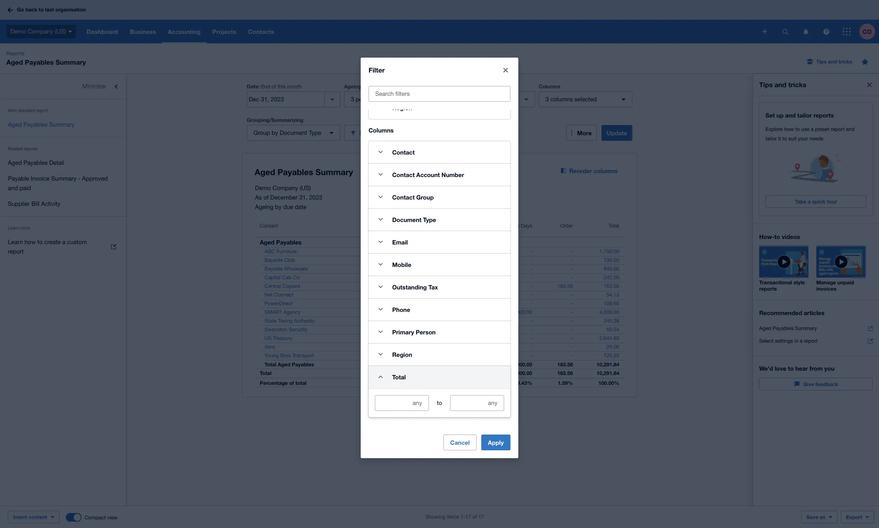 Task type: describe. For each thing, give the bounding box(es) containing it.
periods
[[356, 96, 376, 103]]

2 59.54 link from the left
[[602, 326, 625, 334]]

aged payables detail link
[[0, 155, 126, 171]]

abc
[[265, 249, 275, 254]]

date : end of this month
[[247, 83, 302, 90]]

learn how to create a custom report link
[[0, 234, 126, 260]]

central copiers
[[265, 283, 301, 289]]

a inside learn how to create a custom report
[[62, 239, 66, 245]]

2023
[[309, 194, 323, 201]]

invoices
[[817, 286, 837, 292]]

supplier
[[8, 200, 30, 207]]

wholesale
[[284, 266, 308, 272]]

document type
[[393, 216, 437, 223]]

powerdirect link
[[255, 300, 298, 308]]

cancel button
[[444, 435, 477, 450]]

take a quick tour button
[[766, 195, 867, 208]]

up
[[777, 112, 784, 119]]

bros
[[281, 353, 291, 359]]

840.00 for 1st 840.00 link from the right
[[604, 266, 620, 272]]

demo company (us) as of december 31, 2023 ageing by due date
[[255, 185, 323, 210]]

related reports
[[8, 146, 38, 151]]

xero for xero
[[265, 344, 275, 350]]

young bros transport link
[[255, 352, 319, 360]]

tailor inside explore how to use a preset report and tailor it to suit your needs
[[766, 136, 777, 142]]

give feedback
[[804, 381, 839, 387]]

2,000.00 link
[[508, 309, 537, 316]]

61 - 90 days button
[[473, 218, 537, 237]]

expand image for outstanding tax
[[373, 279, 389, 295]]

connect
[[274, 292, 294, 298]]

2 163.56 link from the left
[[599, 282, 625, 290]]

date inside popup button
[[461, 96, 473, 103]]

co
[[863, 28, 872, 35]]

suit
[[789, 136, 797, 142]]

1 242.00 link from the left
[[383, 274, 408, 282]]

more
[[20, 226, 30, 230]]

days for 1 - 30 days
[[392, 223, 404, 229]]

summary down 'minimize' button at the top of the page
[[49, 121, 75, 128]]

contact up contact group
[[393, 171, 415, 178]]

61
[[504, 223, 509, 229]]

group inside popup button
[[254, 129, 270, 136]]

payables inside reports aged payables summary
[[25, 58, 54, 66]]

more button
[[567, 125, 597, 141]]

company for demo company (us)
[[28, 28, 53, 35]]

aged payables detail
[[8, 159, 64, 166]]

of inside 'demo company (us) as of december 31, 2023 ageing by due date'
[[264, 194, 269, 201]]

phone
[[393, 306, 411, 313]]

insert content button
[[8, 511, 59, 524]]

1 any number field from the left
[[376, 396, 429, 411]]

2 2,000.00 from the top
[[513, 361, 533, 368]]

manage unpaid invoices button
[[817, 246, 866, 292]]

bill
[[31, 200, 39, 207]]

demo for demo company (us) as of december 31, 2023 ageing by due date
[[255, 185, 271, 191]]

grouping/summarizing
[[247, 117, 304, 123]]

2 108.60 link from the left
[[599, 300, 625, 308]]

person
[[416, 328, 436, 336]]

how-to videos
[[760, 233, 801, 240]]

1 horizontal spatial aged payables summary link
[[760, 322, 874, 335]]

ageing periods
[[344, 83, 382, 90]]

group inside filter dialog
[[417, 194, 434, 201]]

compact view
[[85, 515, 118, 521]]

2 130.00 from the left
[[604, 257, 620, 263]]

1 - 30 days
[[377, 223, 404, 229]]

insert content
[[13, 514, 47, 520]]

apply
[[488, 439, 504, 446]]

days for 61 - 90 days
[[521, 223, 533, 229]]

1 840.00 link from the left
[[383, 265, 408, 273]]

net connect link
[[255, 291, 298, 299]]

copiers
[[283, 283, 301, 289]]

2 any number field from the left
[[451, 396, 504, 411]]

filter dialog
[[361, 57, 519, 458]]

contact up report title field
[[393, 149, 415, 156]]

of inside report output element
[[289, 380, 294, 386]]

last
[[45, 6, 54, 13]]

xero standard report
[[8, 108, 48, 113]]

payables down xero standard report
[[23, 121, 48, 128]]

agency
[[284, 309, 301, 315]]

older
[[561, 223, 573, 229]]

give feedback button
[[760, 378, 874, 391]]

due date button
[[442, 92, 535, 107]]

aged down standard
[[8, 121, 22, 128]]

2,529.00
[[448, 361, 468, 368]]

learn more
[[8, 226, 30, 230]]

supplier bill activity link
[[0, 196, 126, 212]]

0 horizontal spatial tricks
[[789, 80, 807, 89]]

activity
[[41, 200, 60, 207]]

quick
[[813, 198, 826, 205]]

0 horizontal spatial tips
[[760, 80, 773, 89]]

recommended
[[760, 309, 803, 316]]

1 vertical spatial tips and tricks
[[760, 80, 807, 89]]

month
[[287, 84, 302, 90]]

a inside button
[[809, 198, 811, 205]]

as
[[820, 514, 826, 520]]

account
[[417, 171, 440, 178]]

showing items 1-17 of 17
[[426, 514, 485, 520]]

to inside learn how to create a custom report
[[37, 239, 43, 245]]

love
[[775, 365, 787, 372]]

1 108.60 link from the left
[[383, 300, 408, 308]]

organisation
[[55, 6, 86, 13]]

1-
[[461, 514, 466, 520]]

detail
[[49, 159, 64, 166]]

swanston security link
[[255, 326, 312, 334]]

1 163.56 link from the left
[[553, 282, 578, 290]]

select
[[760, 338, 774, 344]]

1 1,150.00 link from the left
[[379, 248, 408, 256]]

showing
[[426, 514, 446, 520]]

summary inside reports aged payables summary
[[56, 58, 86, 66]]

1 130.00 from the left
[[388, 257, 404, 263]]

report output element
[[255, 218, 625, 387]]

Search filters field
[[369, 86, 511, 101]]

svg image inside demo company (us) popup button
[[68, 31, 72, 33]]

group by document type button
[[247, 125, 340, 141]]

settings
[[776, 338, 794, 344]]

and inside button
[[829, 58, 838, 65]]

0 horizontal spatial aged payables summary
[[8, 121, 75, 128]]

bayside for bayside club
[[265, 257, 283, 263]]

expand image for contact account number
[[373, 167, 389, 182]]

type inside filter dialog
[[423, 216, 437, 223]]

tricks inside button
[[839, 58, 853, 65]]

expand image for region
[[373, 347, 389, 362]]

a right in
[[801, 338, 803, 344]]

contact group
[[393, 194, 434, 201]]

related
[[8, 146, 23, 151]]

- inside 1 - 30 days "button"
[[382, 223, 384, 229]]

2 54.13 from the left
[[607, 292, 620, 298]]

periods
[[363, 83, 382, 90]]

4,500.00
[[600, 309, 620, 315]]

co button
[[860, 20, 880, 43]]

payables up settings
[[773, 325, 794, 331]]

1 horizontal spatial svg image
[[763, 29, 768, 34]]

by inside popup button
[[272, 129, 278, 136]]

1 54.13 from the left
[[391, 292, 404, 298]]

3 periods of 30 day button
[[344, 92, 438, 107]]

108.60 for first 108.60 link from the left
[[388, 301, 404, 307]]

1.59%
[[558, 380, 573, 386]]

1 horizontal spatial aged payables summary
[[760, 325, 818, 331]]

columns for reorder
[[594, 167, 618, 174]]

aged up abc
[[260, 239, 275, 246]]

summary up in
[[796, 325, 818, 331]]

report inside learn how to create a custom report
[[8, 248, 24, 255]]

columns for 3
[[551, 96, 573, 103]]

learn how to create a custom report
[[8, 239, 87, 255]]

reports aged payables summary
[[6, 51, 86, 66]]

4,500.00 link
[[595, 309, 625, 316]]

125.03 for second 125.03 link from the right
[[388, 353, 404, 359]]

demo for demo company (us)
[[10, 28, 26, 35]]

update
[[607, 129, 628, 137]]

2 1,150.00 link from the left
[[595, 248, 625, 256]]

swanston security
[[265, 327, 308, 333]]

expand image for phone
[[373, 302, 389, 317]]

contact up document type at top
[[393, 194, 415, 201]]

aged payables
[[260, 239, 302, 246]]

aged inside reports aged payables summary
[[6, 58, 23, 66]]

1 17 from the left
[[466, 514, 472, 520]]

learn for learn more
[[8, 226, 19, 230]]

ageing for ageing periods
[[344, 83, 361, 90]]

this
[[278, 84, 286, 90]]

1 59.54 link from the left
[[386, 326, 408, 334]]

go
[[17, 6, 24, 13]]

(us) for demo company (us)
[[55, 28, 66, 35]]

tour
[[828, 198, 838, 205]]

0 vertical spatial aged payables summary link
[[0, 117, 126, 133]]

2,644.60 for first '2,644.60' link from the left
[[384, 335, 404, 341]]

2 54.13 link from the left
[[602, 291, 625, 299]]

by inside 'demo company (us) as of december 31, 2023 ageing by due date'
[[275, 204, 282, 210]]

to inside filter dialog
[[437, 399, 443, 406]]

document inside filter dialog
[[393, 216, 422, 223]]

hear
[[796, 365, 809, 372]]

payables up furniture
[[276, 239, 302, 246]]

mobile
[[393, 261, 412, 268]]

90
[[514, 223, 520, 229]]

columns inside filter dialog
[[369, 126, 394, 134]]

- inside 61 - 90 days button
[[511, 223, 513, 229]]

use
[[802, 126, 810, 132]]

29.00 link
[[602, 343, 625, 351]]

840.00 for 2nd 840.00 link from the right
[[388, 266, 404, 272]]

expand image for document type
[[373, 212, 389, 227]]

close image
[[498, 62, 514, 78]]



Task type: locate. For each thing, give the bounding box(es) containing it.
set up and tailor reports
[[766, 112, 835, 119]]

0 vertical spatial how
[[785, 126, 795, 132]]

ageing down the as
[[255, 204, 274, 210]]

reports up preset
[[814, 112, 835, 119]]

0 vertical spatial demo
[[10, 28, 26, 35]]

1 horizontal spatial 245.38 link
[[599, 317, 625, 325]]

document inside popup button
[[280, 129, 307, 136]]

total inside button
[[609, 223, 620, 229]]

tips and tricks
[[817, 58, 853, 65], [760, 80, 807, 89]]

bayside for bayside wholesale
[[265, 266, 283, 272]]

1 horizontal spatial 59.54 link
[[602, 326, 625, 334]]

1 2,644.60 link from the left
[[379, 335, 408, 342]]

1 horizontal spatial 54.13 link
[[602, 291, 625, 299]]

view
[[107, 515, 118, 521]]

a right create
[[62, 239, 66, 245]]

1 5,599.28 from the top
[[384, 361, 404, 368]]

aged payables summary up select settings in a report
[[760, 325, 818, 331]]

2 vertical spatial reports
[[760, 286, 778, 292]]

expand image for email
[[373, 234, 389, 250]]

3 for 3 periods of 30 day
[[351, 96, 354, 103]]

1 horizontal spatial 1,150.00 link
[[595, 248, 625, 256]]

how inside explore how to use a preset report and tailor it to suit your needs
[[785, 126, 795, 132]]

aged up select
[[760, 325, 772, 331]]

co banner
[[0, 0, 880, 43]]

xero for xero standard report
[[8, 108, 17, 113]]

242.00 link
[[383, 274, 408, 282], [599, 274, 625, 282]]

1 vertical spatial 2,000.00
[[513, 361, 533, 368]]

30
[[384, 96, 391, 103], [385, 223, 391, 229]]

report right standard
[[36, 108, 48, 113]]

1 horizontal spatial 125.03 link
[[599, 352, 625, 360]]

xero inside report output element
[[265, 344, 275, 350]]

2 vertical spatial 2,000.00
[[513, 370, 533, 376]]

summary down aged payables detail "link"
[[51, 175, 77, 182]]

0 horizontal spatial 17
[[466, 514, 472, 520]]

125.03 down 29.00 link
[[604, 353, 620, 359]]

2 2,644.60 link from the left
[[595, 335, 625, 342]]

245.38 down 4,500.00 "link"
[[604, 318, 620, 324]]

2 expand image from the top
[[373, 144, 389, 160]]

tailor up use
[[798, 112, 813, 119]]

1 245.38 link from the left
[[383, 317, 408, 325]]

2 130.00 link from the left
[[599, 256, 625, 264]]

1 vertical spatial reports
[[24, 146, 38, 151]]

1 horizontal spatial 17
[[479, 514, 485, 520]]

2 245.38 link from the left
[[599, 317, 625, 325]]

0 horizontal spatial date
[[247, 83, 258, 90]]

1 horizontal spatial columns
[[594, 167, 618, 174]]

0 vertical spatial tips and tricks
[[817, 58, 853, 65]]

1 horizontal spatial 840.00 link
[[599, 265, 625, 273]]

demo up the as
[[255, 185, 271, 191]]

3 expand image from the top
[[373, 212, 389, 227]]

1 horizontal spatial 54.13
[[607, 292, 620, 298]]

0 vertical spatial tips
[[817, 58, 827, 65]]

central
[[265, 283, 281, 289]]

supplier bill activity
[[8, 200, 60, 207]]

1 59.54 from the left
[[391, 327, 404, 333]]

filter inside dialog
[[369, 66, 385, 74]]

1 horizontal spatial 130.00 link
[[599, 256, 625, 264]]

of right periods
[[378, 96, 383, 103]]

4 expand image from the top
[[373, 279, 389, 295]]

1 10,291.84 from the top
[[597, 361, 620, 368]]

1 horizontal spatial tips and tricks
[[817, 58, 853, 65]]

company down go back to last organisation link
[[28, 28, 53, 35]]

state
[[265, 318, 277, 324]]

create
[[44, 239, 61, 245]]

3 inside button
[[351, 96, 354, 103]]

xero down us
[[265, 344, 275, 350]]

1 horizontal spatial 840.00
[[604, 266, 620, 272]]

how for explore
[[785, 126, 795, 132]]

2 1,150.00 from the left
[[600, 249, 620, 254]]

1 horizontal spatial 125.03
[[604, 353, 620, 359]]

2 expand image from the top
[[373, 189, 389, 205]]

(us) for demo company (us) as of december 31, 2023 ageing by due date
[[300, 185, 311, 191]]

0 horizontal spatial 2,644.60
[[384, 335, 404, 341]]

0 horizontal spatial 242.00
[[388, 275, 404, 281]]

svg image inside go back to last organisation link
[[7, 7, 13, 12]]

filter inside button
[[360, 129, 374, 136]]

1 1,150.00 from the left
[[384, 249, 404, 254]]

1 vertical spatial document
[[393, 216, 422, 223]]

expand image for region
[[373, 100, 389, 115]]

245.38 down the phone
[[388, 318, 404, 324]]

125.03 for first 125.03 link from right
[[604, 353, 620, 359]]

expand image for contact group
[[373, 189, 389, 205]]

30 inside "button"
[[385, 223, 391, 229]]

1 horizontal spatial 2,644.60 link
[[595, 335, 625, 342]]

1
[[377, 223, 380, 229]]

1 vertical spatial demo
[[255, 185, 271, 191]]

0 horizontal spatial xero
[[8, 108, 17, 113]]

0 vertical spatial columns
[[539, 83, 561, 90]]

1 vertical spatial by
[[275, 204, 282, 210]]

1 125.03 from the left
[[388, 353, 404, 359]]

1 vertical spatial columns
[[369, 126, 394, 134]]

company inside popup button
[[28, 28, 53, 35]]

1 horizontal spatial tricks
[[839, 58, 853, 65]]

of inside button
[[378, 96, 383, 103]]

columns up "3 columns selected"
[[539, 83, 561, 90]]

filter
[[369, 66, 385, 74], [360, 129, 374, 136]]

0 vertical spatial group
[[254, 129, 270, 136]]

back
[[25, 6, 37, 13]]

2 245.38 from the left
[[604, 318, 620, 324]]

2,644.60 link down the phone
[[379, 335, 408, 342]]

Select end date field
[[247, 92, 325, 107]]

expand image left day
[[373, 100, 389, 115]]

6 expand image from the top
[[373, 347, 389, 362]]

as
[[255, 194, 262, 201]]

3 2,000.00 from the top
[[513, 370, 533, 376]]

columns down 3 periods of 30 day
[[369, 126, 394, 134]]

of inside date : end of this month
[[272, 84, 276, 90]]

54.13
[[391, 292, 404, 298], [607, 292, 620, 298]]

recommended articles
[[760, 309, 825, 316]]

245.38 link down 4,500.00 "link"
[[599, 317, 625, 325]]

company for demo company (us) as of december 31, 2023 ageing by due date
[[273, 185, 298, 191]]

contact inside contact button
[[260, 223, 278, 229]]

reports inside "transactional style reports"
[[760, 286, 778, 292]]

5 expand image from the top
[[373, 302, 389, 317]]

1 vertical spatial aged payables summary
[[760, 325, 818, 331]]

0 vertical spatial tailor
[[798, 112, 813, 119]]

demo inside 'demo company (us) as of december 31, 2023 ageing by due date'
[[255, 185, 271, 191]]

Report title field
[[253, 163, 542, 181]]

2,644.60 down the phone
[[384, 335, 404, 341]]

group by document type
[[254, 129, 321, 136]]

17 right the items
[[466, 514, 472, 520]]

payables up invoice
[[23, 159, 48, 166]]

region down primary
[[393, 351, 413, 358]]

54.13 up '4,500.00'
[[607, 292, 620, 298]]

ageing up periods
[[344, 83, 361, 90]]

0 horizontal spatial 3
[[351, 96, 354, 103]]

1 expand image from the top
[[373, 100, 389, 115]]

0 horizontal spatial 1,150.00 link
[[379, 248, 408, 256]]

0 horizontal spatial 54.13 link
[[386, 291, 408, 299]]

report right preset
[[832, 126, 845, 132]]

1 days from the left
[[392, 223, 404, 229]]

1 vertical spatial tips
[[760, 80, 773, 89]]

108.60 for 2nd 108.60 link from left
[[604, 301, 620, 307]]

2 17 from the left
[[479, 514, 485, 520]]

2,644.60 for 2nd '2,644.60' link
[[600, 335, 620, 341]]

0 vertical spatial learn
[[8, 226, 19, 230]]

0 horizontal spatial 125.03
[[388, 353, 404, 359]]

59.54 for second 59.54 link
[[607, 327, 620, 333]]

approved
[[82, 175, 108, 182]]

30 left day
[[384, 96, 391, 103]]

region for expand icon associated with region
[[393, 104, 413, 111]]

1 130.00 link from the left
[[383, 256, 408, 264]]

unpaid
[[838, 279, 855, 286]]

due
[[283, 204, 293, 210]]

how
[[785, 126, 795, 132], [25, 239, 36, 245]]

3 periods of 30 day
[[351, 96, 403, 103]]

capital cab co link
[[255, 274, 305, 282]]

selected
[[575, 96, 597, 103]]

company inside 'demo company (us) as of december 31, 2023 ageing by due date'
[[273, 185, 298, 191]]

1 horizontal spatial 1,150.00
[[600, 249, 620, 254]]

tips inside button
[[817, 58, 827, 65]]

130.00 link down total button
[[599, 256, 625, 264]]

2 region from the top
[[393, 351, 413, 358]]

4 expand image from the top
[[373, 234, 389, 250]]

130.00 link down email
[[383, 256, 408, 264]]

108.60 down outstanding
[[388, 301, 404, 307]]

1 2,644.60 from the left
[[384, 335, 404, 341]]

days inside "button"
[[392, 223, 404, 229]]

1 horizontal spatial 163.56 link
[[599, 282, 625, 290]]

0 vertical spatial type
[[309, 129, 321, 136]]

report inside explore how to use a preset report and tailor it to suit your needs
[[832, 126, 845, 132]]

type inside popup button
[[309, 129, 321, 136]]

aged payables summary
[[8, 121, 75, 128], [760, 325, 818, 331]]

0 horizontal spatial days
[[392, 223, 404, 229]]

select settings in a report
[[760, 338, 818, 344]]

1 - 30 days button
[[348, 218, 408, 237]]

3 left periods
[[351, 96, 354, 103]]

0 horizontal spatial 242.00 link
[[383, 274, 408, 282]]

region down day
[[393, 104, 413, 111]]

collapse image
[[373, 369, 389, 385]]

ageing for ageing by
[[442, 83, 459, 90]]

aged down related
[[8, 159, 22, 166]]

3 for 3 columns selected
[[546, 96, 549, 103]]

54.13 down outstanding
[[391, 292, 404, 298]]

filter down periods
[[360, 129, 374, 136]]

company up the december
[[273, 185, 298, 191]]

aged payables summary link down articles
[[760, 322, 874, 335]]

59.54 link
[[386, 326, 408, 334], [602, 326, 625, 334]]

2 10,291.84 from the top
[[597, 370, 620, 376]]

report right in
[[805, 338, 818, 344]]

1 vertical spatial 10,291.84
[[597, 370, 620, 376]]

reports up aged payables detail at the left of the page
[[24, 146, 38, 151]]

1 region from the top
[[393, 104, 413, 111]]

0 horizontal spatial 130.00 link
[[383, 256, 408, 264]]

columns inside button
[[594, 167, 618, 174]]

end
[[261, 84, 270, 90]]

0 vertical spatial filter
[[369, 66, 385, 74]]

a
[[812, 126, 814, 132], [809, 198, 811, 205], [62, 239, 66, 245], [801, 338, 803, 344]]

payables inside "link"
[[23, 159, 48, 166]]

learn for learn how to create a custom report
[[8, 239, 23, 245]]

how for learn
[[25, 239, 36, 245]]

1 horizontal spatial how
[[785, 126, 795, 132]]

region for region's expand image
[[393, 351, 413, 358]]

2 125.03 from the left
[[604, 353, 620, 359]]

1 vertical spatial (us)
[[300, 185, 311, 191]]

abc furniture link
[[255, 248, 302, 256]]

we'd
[[760, 365, 774, 372]]

expand image left the phone
[[373, 302, 389, 317]]

expand image for contact
[[373, 144, 389, 160]]

reports
[[6, 51, 24, 56]]

2 horizontal spatial reports
[[814, 112, 835, 119]]

10,291.84 up 100.00%
[[597, 370, 620, 376]]

and inside payable invoice summary - approved and paid
[[8, 185, 18, 191]]

0 vertical spatial reports
[[814, 112, 835, 119]]

days inside button
[[521, 223, 533, 229]]

59.54 link up 29.00
[[602, 326, 625, 334]]

days up email
[[392, 223, 404, 229]]

1 vertical spatial learn
[[8, 239, 23, 245]]

document down grouping/summarizing
[[280, 129, 307, 136]]

0 horizontal spatial 245.38
[[388, 318, 404, 324]]

how down more
[[25, 239, 36, 245]]

give
[[804, 381, 815, 387]]

email
[[393, 238, 408, 246]]

more
[[578, 129, 592, 137]]

0 horizontal spatial 125.03 link
[[383, 352, 408, 360]]

30 right 1
[[385, 223, 391, 229]]

1 expand image from the top
[[373, 167, 389, 182]]

total
[[296, 380, 307, 386]]

tips and tricks inside button
[[817, 58, 853, 65]]

custom
[[67, 239, 87, 245]]

you
[[825, 365, 835, 372]]

3 left "selected"
[[546, 96, 549, 103]]

expand image
[[373, 167, 389, 182], [373, 189, 389, 205], [373, 257, 389, 272], [373, 279, 389, 295], [373, 324, 389, 340], [373, 347, 389, 362]]

1,150.00 for second 1,150.00 link from left
[[600, 249, 620, 254]]

payable
[[8, 175, 29, 182]]

1 horizontal spatial ageing
[[344, 83, 361, 90]]

payables down transport at the bottom of page
[[292, 361, 314, 368]]

125.03 link down primary
[[383, 352, 408, 360]]

cab
[[282, 275, 292, 281]]

54.41%
[[386, 380, 404, 386]]

to inside "co" banner
[[39, 6, 44, 13]]

1 3 from the left
[[351, 96, 354, 103]]

aged payables summary down xero standard report
[[8, 121, 75, 128]]

aged down reports link
[[6, 58, 23, 66]]

242.00 for 2nd the 242.00 link from the right
[[388, 275, 404, 281]]

demo inside popup button
[[10, 28, 26, 35]]

expand image left document type at top
[[373, 212, 389, 227]]

total button
[[578, 218, 625, 237]]

2 59.54 from the left
[[607, 327, 620, 333]]

1 vertical spatial tailor
[[766, 136, 777, 142]]

tailor
[[798, 112, 813, 119], [766, 136, 777, 142]]

powerdirect
[[265, 301, 293, 307]]

insert
[[13, 514, 27, 520]]

expand image
[[373, 100, 389, 115], [373, 144, 389, 160], [373, 212, 389, 227], [373, 234, 389, 250], [373, 302, 389, 317]]

59.54 down the phone
[[391, 327, 404, 333]]

242.00 up '4,500.00'
[[604, 275, 620, 281]]

59.54 for first 59.54 link from left
[[391, 327, 404, 333]]

3 expand image from the top
[[373, 257, 389, 272]]

1 horizontal spatial columns
[[539, 83, 561, 90]]

2 108.60 from the left
[[604, 301, 620, 307]]

2 125.03 link from the left
[[599, 352, 625, 360]]

bayside wholesale link
[[255, 265, 313, 273]]

reorder columns button
[[555, 163, 625, 179]]

by
[[272, 129, 278, 136], [275, 204, 282, 210]]

1 horizontal spatial xero
[[265, 344, 275, 350]]

of left total
[[289, 380, 294, 386]]

day
[[393, 96, 403, 103]]

2 days from the left
[[521, 223, 533, 229]]

1 horizontal spatial 3
[[546, 96, 549, 103]]

5,599.28 for 2,000.00
[[384, 370, 404, 376]]

2 840.00 link from the left
[[599, 265, 625, 273]]

1 242.00 from the left
[[388, 275, 404, 281]]

by left due
[[275, 204, 282, 210]]

from
[[810, 365, 823, 372]]

reorder columns
[[570, 167, 618, 174]]

learn inside learn how to create a custom report
[[8, 239, 23, 245]]

total inside filter dialog
[[393, 373, 406, 381]]

1 horizontal spatial group
[[417, 194, 434, 201]]

how up suit
[[785, 126, 795, 132]]

5,599.28 up 54.41%
[[384, 370, 404, 376]]

0 horizontal spatial type
[[309, 129, 321, 136]]

expand image down filter button
[[373, 144, 389, 160]]

1 horizontal spatial 130.00
[[604, 257, 620, 263]]

style
[[794, 279, 806, 286]]

ageing inside 'demo company (us) as of december 31, 2023 ageing by due date'
[[255, 204, 274, 210]]

compact
[[85, 515, 106, 521]]

aged down bros
[[278, 361, 291, 368]]

xero left standard
[[8, 108, 17, 113]]

contact up aged payables
[[260, 223, 278, 229]]

1 245.38 from the left
[[388, 318, 404, 324]]

1 horizontal spatial 245.38
[[604, 318, 620, 324]]

1 vertical spatial region
[[393, 351, 413, 358]]

1 vertical spatial 30
[[385, 223, 391, 229]]

tips
[[817, 58, 827, 65], [760, 80, 773, 89]]

a right use
[[812, 126, 814, 132]]

export
[[847, 514, 863, 520]]

expand image for primary person
[[373, 324, 389, 340]]

us treasury link
[[255, 335, 297, 342]]

aged inside "link"
[[8, 159, 22, 166]]

1 bayside from the top
[[265, 257, 283, 263]]

expand image for mobile
[[373, 257, 389, 272]]

2 horizontal spatial ageing
[[442, 83, 459, 90]]

1,150.00 down email
[[384, 249, 404, 254]]

1 vertical spatial tricks
[[789, 80, 807, 89]]

1 horizontal spatial any number field
[[451, 396, 504, 411]]

expand image down 1
[[373, 234, 389, 250]]

columns right reorder
[[594, 167, 618, 174]]

5,599.28
[[384, 361, 404, 368], [384, 370, 404, 376]]

of right the as
[[264, 194, 269, 201]]

apply button
[[482, 435, 511, 450]]

0 horizontal spatial 2,644.60 link
[[379, 335, 408, 342]]

how-
[[760, 233, 775, 240]]

2 2,644.60 from the left
[[600, 335, 620, 341]]

1 125.03 link from the left
[[383, 352, 408, 360]]

invoice
[[31, 175, 50, 182]]

set
[[766, 112, 776, 119]]

30 inside button
[[384, 96, 391, 103]]

242.00 for 1st the 242.00 link from the right
[[604, 275, 620, 281]]

filter button
[[344, 125, 438, 141]]

0 vertical spatial tricks
[[839, 58, 853, 65]]

1 108.60 from the left
[[388, 301, 404, 307]]

0 vertical spatial columns
[[551, 96, 573, 103]]

108.60 link up '4,500.00'
[[599, 300, 625, 308]]

0 vertical spatial aged payables summary
[[8, 121, 75, 128]]

of right 1-
[[473, 514, 477, 520]]

tailor left it
[[766, 136, 777, 142]]

learn down learn more
[[8, 239, 23, 245]]

any number field
[[376, 396, 429, 411], [451, 396, 504, 411]]

59.54 link down the phone
[[386, 326, 408, 334]]

0 vertical spatial 2,000.00
[[513, 309, 533, 315]]

2,644.60 up 29.00
[[600, 335, 620, 341]]

standard
[[18, 108, 35, 113]]

1 horizontal spatial 108.60 link
[[599, 300, 625, 308]]

59.54 up 29.00
[[607, 327, 620, 333]]

and inside explore how to use a preset report and tailor it to suit your needs
[[847, 126, 855, 132]]

summary inside payable invoice summary - approved and paid
[[51, 175, 77, 182]]

2 horizontal spatial svg image
[[824, 29, 830, 35]]

0 vertical spatial bayside
[[265, 257, 283, 263]]

0 horizontal spatial 245.38 link
[[383, 317, 408, 325]]

by down grouping/summarizing
[[272, 129, 278, 136]]

1 horizontal spatial tips
[[817, 58, 827, 65]]

5,599.28 for 2,529.00
[[384, 361, 404, 368]]

1 vertical spatial xero
[[265, 344, 275, 350]]

1 840.00 from the left
[[388, 266, 404, 272]]

1 vertical spatial company
[[273, 185, 298, 191]]

130.00 link
[[383, 256, 408, 264], [599, 256, 625, 264]]

0 horizontal spatial ageing
[[255, 204, 274, 210]]

1 horizontal spatial days
[[521, 223, 533, 229]]

svg image
[[824, 29, 830, 35], [763, 29, 768, 34], [68, 31, 72, 33]]

date
[[247, 83, 258, 90], [461, 96, 473, 103]]

1 54.13 link from the left
[[386, 291, 408, 299]]

group down grouping/summarizing
[[254, 129, 270, 136]]

security
[[289, 327, 308, 333]]

0 vertical spatial 10,291.84
[[597, 361, 620, 368]]

document
[[280, 129, 307, 136], [393, 216, 422, 223]]

0 horizontal spatial tips and tricks
[[760, 80, 807, 89]]

2 5,599.28 from the top
[[384, 370, 404, 376]]

0 horizontal spatial 840.00 link
[[383, 265, 408, 273]]

take
[[796, 198, 807, 205]]

0 vertical spatial (us)
[[55, 28, 66, 35]]

how inside learn how to create a custom report
[[25, 239, 36, 245]]

17
[[466, 514, 472, 520], [479, 514, 485, 520]]

your
[[799, 136, 809, 142]]

1 2,000.00 from the top
[[513, 309, 533, 315]]

100.00%
[[599, 380, 620, 386]]

1 horizontal spatial type
[[423, 216, 437, 223]]

group down the account
[[417, 194, 434, 201]]

date left end
[[247, 83, 258, 90]]

swanston
[[265, 327, 288, 333]]

2 242.00 link from the left
[[599, 274, 625, 282]]

1 vertical spatial aged payables summary link
[[760, 322, 874, 335]]

a inside explore how to use a preset report and tailor it to suit your needs
[[812, 126, 814, 132]]

2 learn from the top
[[8, 239, 23, 245]]

authority
[[294, 318, 315, 324]]

0 horizontal spatial demo
[[10, 28, 26, 35]]

svg image
[[7, 7, 13, 12], [844, 28, 851, 36], [783, 29, 789, 35], [804, 29, 809, 35]]

0 horizontal spatial 1,150.00
[[384, 249, 404, 254]]

125.03 down primary
[[388, 353, 404, 359]]

2 bayside from the top
[[265, 266, 283, 272]]

bayside up capital
[[265, 266, 283, 272]]

demo down go
[[10, 28, 26, 35]]

abc furniture
[[265, 249, 297, 254]]

1,150.00 for 2nd 1,150.00 link from the right
[[384, 249, 404, 254]]

a right take
[[809, 198, 811, 205]]

10,291.84 down 29.00 link
[[597, 361, 620, 368]]

245.38 link down the phone
[[383, 317, 408, 325]]

payables down reports link
[[25, 58, 54, 66]]

1 horizontal spatial company
[[273, 185, 298, 191]]

payable invoice summary - approved and paid
[[8, 175, 108, 191]]

company
[[28, 28, 53, 35], [273, 185, 298, 191]]

- inside payable invoice summary - approved and paid
[[78, 175, 80, 182]]

(us) inside 'demo company (us) as of december 31, 2023 ageing by due date'
[[300, 185, 311, 191]]

summary up 'minimize' button at the top of the page
[[56, 58, 86, 66]]

(us) up 31,
[[300, 185, 311, 191]]

54.13 link up the phone
[[386, 291, 408, 299]]

2,644.60 link up 29.00
[[595, 335, 625, 342]]

2 242.00 from the left
[[604, 275, 620, 281]]

learn left more
[[8, 226, 19, 230]]

2 840.00 from the left
[[604, 266, 620, 272]]

1 learn from the top
[[8, 226, 19, 230]]

242.00 link down mobile
[[383, 274, 408, 282]]

date
[[295, 204, 307, 210]]

2 3 from the left
[[546, 96, 549, 103]]

0 horizontal spatial 59.54
[[391, 327, 404, 333]]

days right 90
[[521, 223, 533, 229]]

feedback
[[816, 381, 839, 387]]

5 expand image from the top
[[373, 324, 389, 340]]

0 vertical spatial company
[[28, 28, 53, 35]]

125.03 link
[[383, 352, 408, 360], [599, 352, 625, 360]]

2,000.00 inside 2,000.00 link
[[513, 309, 533, 315]]

(us) inside popup button
[[55, 28, 66, 35]]



Task type: vqa. For each thing, say whether or not it's contained in the screenshot.


